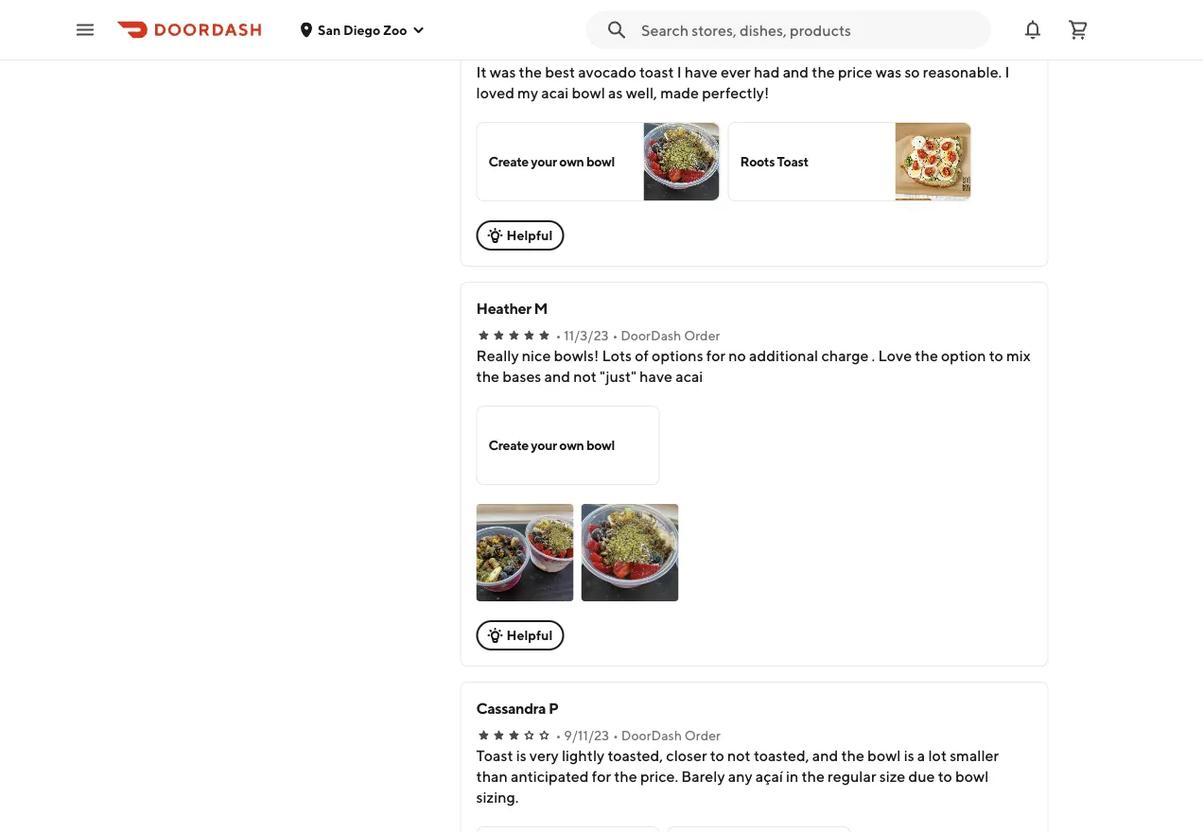 Task type: describe. For each thing, give the bounding box(es) containing it.
item photo 1 image
[[476, 505, 574, 602]]

0 items, open order cart image
[[1067, 18, 1090, 41]]

2 your from the top
[[531, 438, 557, 454]]

2 create from the top
[[489, 438, 529, 454]]

zoo
[[383, 22, 407, 37]]

open menu image
[[74, 18, 96, 41]]

roots toast button
[[728, 122, 972, 202]]

2 bowl from the top
[[586, 438, 615, 454]]

• 3/12/22 • doordash order
[[556, 44, 723, 60]]

• left 11/3/23
[[556, 328, 561, 344]]

order for p
[[685, 728, 721, 744]]

cassandra p
[[476, 700, 559, 718]]

0 vertical spatial order
[[686, 44, 723, 60]]

notification bell image
[[1022, 18, 1044, 41]]

heather
[[476, 300, 531, 318]]

create your own bowl button for 11/3/23
[[476, 406, 660, 486]]

roots toast
[[740, 154, 809, 170]]

heather m
[[476, 300, 548, 318]]

2 own from the top
[[559, 438, 584, 454]]

p
[[549, 700, 559, 718]]

order for m
[[684, 328, 720, 344]]

• right 11/3/23
[[613, 328, 618, 344]]

1 create your own bowl from the top
[[489, 154, 615, 170]]

• left 3/12/22
[[556, 44, 561, 60]]

item photo 2 image
[[581, 505, 679, 602]]

cassandra
[[476, 700, 546, 718]]

11/3/23
[[564, 328, 609, 344]]

1 create from the top
[[489, 154, 529, 170]]

san
[[318, 22, 341, 37]]

m
[[534, 300, 548, 318]]



Task type: vqa. For each thing, say whether or not it's contained in the screenshot.
WAFFLE
no



Task type: locate. For each thing, give the bounding box(es) containing it.
doordash for heather m
[[621, 328, 681, 344]]

create your own bowl button
[[476, 122, 720, 202], [476, 406, 660, 486]]

helpful button up heather m
[[476, 221, 564, 251]]

helpful button up 'cassandra p'
[[476, 621, 564, 651]]

2 helpful button from the top
[[476, 621, 564, 651]]

0 vertical spatial create
[[489, 154, 529, 170]]

1 vertical spatial own
[[559, 438, 584, 454]]

3/12/22
[[564, 44, 611, 60]]

1 vertical spatial doordash
[[621, 328, 681, 344]]

create your own bowl
[[489, 154, 615, 170], [489, 438, 615, 454]]

doordash right 11/3/23
[[621, 328, 681, 344]]

diego
[[343, 22, 380, 37]]

doordash for cassandra p
[[621, 728, 682, 744]]

create your own bowl image
[[644, 123, 719, 201]]

0 vertical spatial helpful button
[[476, 221, 564, 251]]

doordash
[[623, 44, 684, 60], [621, 328, 681, 344], [621, 728, 682, 744]]

0 vertical spatial bowl
[[586, 154, 615, 170]]

san diego zoo
[[318, 22, 407, 37]]

•
[[556, 44, 561, 60], [615, 44, 620, 60], [556, 328, 561, 344], [613, 328, 618, 344], [556, 728, 561, 744], [613, 728, 619, 744]]

helpful up 'cassandra p'
[[507, 628, 553, 644]]

helpful button
[[476, 221, 564, 251], [476, 621, 564, 651]]

1 vertical spatial create your own bowl
[[489, 438, 615, 454]]

9/11/23
[[564, 728, 609, 744]]

san diego zoo button
[[299, 22, 426, 37]]

1 bowl from the top
[[586, 154, 615, 170]]

1 helpful button from the top
[[476, 221, 564, 251]]

• 9/11/23 • doordash order
[[556, 728, 721, 744]]

1 vertical spatial order
[[684, 328, 720, 344]]

2 vertical spatial doordash
[[621, 728, 682, 744]]

2 create your own bowl button from the top
[[476, 406, 660, 486]]

1 vertical spatial create
[[489, 438, 529, 454]]

0 vertical spatial create your own bowl button
[[476, 122, 720, 202]]

roots
[[740, 154, 775, 170]]

0 vertical spatial your
[[531, 154, 557, 170]]

toast
[[777, 154, 809, 170]]

2 helpful from the top
[[507, 628, 553, 644]]

Store search: begin typing to search for stores available on DoorDash text field
[[641, 19, 980, 40]]

helpful up 'm'
[[507, 228, 553, 244]]

roots toast image
[[895, 123, 971, 201]]

doordash right 9/11/23
[[621, 728, 682, 744]]

helpful for 1st helpful button from the bottom of the page
[[507, 628, 553, 644]]

1 vertical spatial helpful button
[[476, 621, 564, 651]]

1 vertical spatial helpful
[[507, 628, 553, 644]]

1 vertical spatial create your own bowl button
[[476, 406, 660, 486]]

0 vertical spatial own
[[559, 154, 584, 170]]

• right 9/11/23
[[613, 728, 619, 744]]

0 vertical spatial doordash
[[623, 44, 684, 60]]

your
[[531, 154, 557, 170], [531, 438, 557, 454]]

order
[[686, 44, 723, 60], [684, 328, 720, 344], [685, 728, 721, 744]]

1 helpful from the top
[[507, 228, 553, 244]]

0 vertical spatial helpful
[[507, 228, 553, 244]]

0 vertical spatial create your own bowl
[[489, 154, 615, 170]]

1 own from the top
[[559, 154, 584, 170]]

• right 3/12/22
[[615, 44, 620, 60]]

create your own bowl button for 3/12/22
[[476, 122, 720, 202]]

2 vertical spatial order
[[685, 728, 721, 744]]

1 create your own bowl button from the top
[[476, 122, 720, 202]]

bowl
[[586, 154, 615, 170], [586, 438, 615, 454]]

1 your from the top
[[531, 154, 557, 170]]

doordash right 3/12/22
[[623, 44, 684, 60]]

1 vertical spatial your
[[531, 438, 557, 454]]

• 11/3/23 • doordash order
[[556, 328, 720, 344]]

1 vertical spatial bowl
[[586, 438, 615, 454]]

2 create your own bowl from the top
[[489, 438, 615, 454]]

create
[[489, 154, 529, 170], [489, 438, 529, 454]]

helpful
[[507, 228, 553, 244], [507, 628, 553, 644]]

own
[[559, 154, 584, 170], [559, 438, 584, 454]]

• down p
[[556, 728, 561, 744]]

helpful for first helpful button from the top
[[507, 228, 553, 244]]



